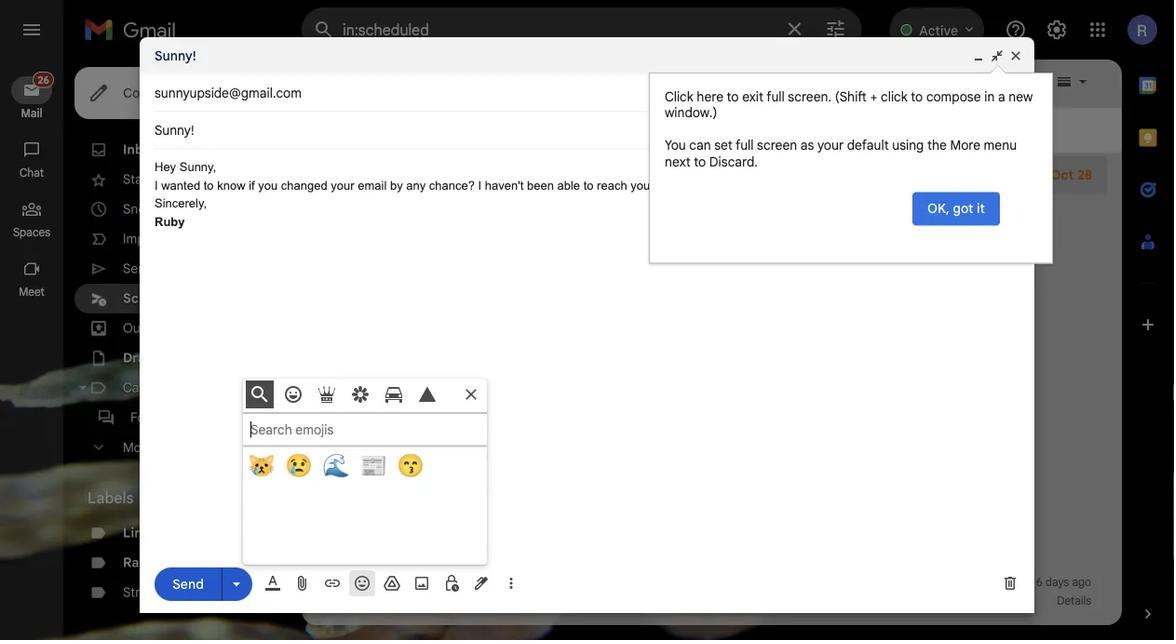 Task type: describe. For each thing, give the bounding box(es) containing it.
😿 image
[[739, 168, 754, 184]]

last
[[926, 576, 948, 590]]

main menu image
[[20, 19, 43, 41]]

more button
[[75, 433, 291, 463]]

can
[[690, 137, 711, 154]]

new
[[1009, 89, 1033, 105]]

you
[[258, 178, 278, 192]]

navigation containing mail
[[0, 60, 65, 641]]

more inside button
[[123, 440, 153, 456]]

time.
[[668, 122, 697, 139]]

junececi7
[[393, 167, 450, 183]]

chat heading
[[0, 166, 63, 181]]

set
[[715, 137, 733, 154]]

to left exit at top right
[[727, 89, 739, 105]]

sent link
[[123, 261, 150, 277]]

wanted
[[161, 178, 200, 192]]

details link
[[1058, 595, 1092, 609]]

random link
[[123, 555, 175, 572]]

main content containing messages in scheduled will be sent at their scheduled time.
[[302, 60, 1123, 626]]

meet
[[19, 286, 45, 300]]

oct 28
[[1051, 167, 1093, 183]]

inbox
[[123, 142, 158, 158]]

here
[[697, 89, 724, 105]]

click
[[881, 89, 908, 105]]

insert link ‪(⌘k)‬ image
[[323, 575, 342, 593]]

discard.
[[710, 154, 758, 170]]

2 i from the left
[[478, 178, 482, 192]]

ruby
[[155, 215, 185, 229]]

click here to exit full screen. (shift + click to compose in a new window.)
[[665, 89, 1033, 121]]

sent
[[123, 261, 150, 277]]

by
[[390, 178, 403, 192]]

meet heading
[[0, 285, 63, 300]]

28
[[1078, 167, 1093, 183]]

insert files using drive image
[[383, 575, 402, 593]]

2 gb from the left
[[386, 595, 401, 609]]

mail heading
[[0, 106, 63, 121]]

oct
[[1051, 167, 1074, 183]]

🌊 image
[[323, 453, 349, 479]]

+
[[871, 89, 878, 105]]

next
[[665, 154, 691, 170]]

pop out image
[[990, 48, 1005, 63]]

spaces heading
[[0, 225, 63, 240]]

sunnyupside@gmail.com
[[155, 85, 302, 101]]

account
[[950, 576, 992, 590]]

follow link to manage storage image
[[437, 593, 455, 611]]

days
[[1046, 576, 1070, 590]]

0.01 gb of 15 gb used
[[317, 595, 429, 609]]

6
[[1037, 576, 1043, 590]]

labels heading
[[88, 489, 265, 508]]

important link
[[123, 231, 181, 247]]

your inside you can set full screen as your default using the more menu next to discard.
[[818, 137, 844, 154]]

sunny!
[[155, 48, 196, 64]]

to inside you can set full screen as your default using the more menu next to discard.
[[694, 154, 706, 170]]

to left -
[[584, 178, 594, 192]]

menu
[[984, 137, 1017, 154]]

ok,
[[928, 201, 950, 217]]

attach files image
[[293, 575, 312, 593]]

toggle confidential mode image
[[443, 575, 461, 593]]

outbox
[[123, 320, 167, 337]]

messages
[[345, 122, 404, 139]]

compose
[[123, 85, 181, 101]]

😿 image
[[249, 453, 275, 479]]

you!
[[695, 167, 720, 183]]

reach
[[597, 178, 628, 192]]

1 i from the left
[[155, 178, 158, 192]]

been
[[527, 178, 554, 192]]

messages in scheduled will be sent at their scheduled time.
[[345, 122, 697, 139]]

forums
[[130, 410, 174, 426]]

clear search image
[[776, 10, 814, 48]]

,
[[204, 197, 207, 211]]

in inside click here to exit full screen. (shift + click to compose in a new window.)
[[985, 89, 995, 105]]

miss
[[665, 167, 692, 183]]

able
[[558, 178, 580, 192]]

you.
[[631, 178, 654, 192]]

as
[[801, 137, 815, 154]]

Search emojis text field
[[243, 415, 487, 448]]

😙 image
[[398, 453, 424, 479]]

stripe link
[[123, 585, 158, 601]]

got
[[954, 201, 974, 217]]

using
[[893, 137, 924, 154]]

stripe
[[123, 585, 158, 601]]

1 gb from the left
[[341, 595, 357, 609]]

refresh image
[[373, 73, 391, 91]]

changed
[[281, 178, 328, 192]]

full inside you can set full screen as your default using the more menu next to discard.
[[736, 137, 754, 154]]

compose button
[[75, 67, 204, 119]]

to: junececi7
[[373, 167, 450, 183]]

📰 image
[[361, 453, 387, 479]]

the
[[928, 137, 947, 154]]

minimize image
[[972, 48, 987, 63]]

Search in mail search field
[[302, 7, 862, 52]]

exit
[[743, 89, 764, 105]]

ok, got it button
[[913, 192, 1001, 226]]

used
[[404, 595, 429, 609]]

be
[[510, 122, 525, 139]]

mail
[[21, 107, 42, 121]]

- hey june! miss you!
[[591, 167, 723, 183]]

1 june! from the left
[[559, 167, 591, 183]]

hey inside the hey sunny, i wanted to know if you changed your email by any chance? i haven't been able to reach you. sincerely , ruby
[[155, 160, 176, 174]]



Task type: vqa. For each thing, say whether or not it's contained in the screenshot.
their at the top of page
yes



Task type: locate. For each thing, give the bounding box(es) containing it.
to:
[[373, 167, 390, 183]]

gb right 15
[[386, 595, 401, 609]]

chat
[[20, 166, 44, 180]]

close image
[[1009, 48, 1024, 63]]

starred link
[[123, 171, 167, 188]]

screen
[[758, 137, 798, 154]]

your
[[818, 137, 844, 154], [331, 178, 355, 192]]

1
[[275, 557, 279, 571]]

spaces
[[13, 226, 50, 240]]

1 horizontal spatial hey
[[604, 167, 627, 183]]

categories link
[[123, 380, 188, 396]]

0 horizontal spatial in
[[408, 122, 418, 139]]

discard draft ‪(⌘⇧d)‬ image
[[1002, 575, 1020, 593]]

your right the as
[[818, 137, 844, 154]]

send button
[[155, 568, 222, 602]]

1 horizontal spatial in
[[985, 89, 995, 105]]

more right the
[[951, 137, 981, 154]]

1 horizontal spatial scheduled
[[421, 122, 484, 139]]

15
[[373, 595, 383, 609]]

1 vertical spatial in
[[408, 122, 418, 139]]

1 vertical spatial scheduled
[[123, 291, 191, 307]]

😢 image
[[286, 453, 312, 479]]

sent
[[528, 122, 554, 139]]

scheduled left will
[[421, 122, 484, 139]]

scheduled link
[[123, 291, 191, 307]]

email
[[358, 178, 387, 192]]

outbox link
[[123, 320, 167, 337]]

labels
[[88, 489, 134, 508]]

insert photo image
[[413, 575, 431, 593]]

0 horizontal spatial scheduled
[[123, 291, 191, 307]]

compose
[[927, 89, 982, 105]]

row
[[302, 157, 1108, 194]]

more
[[951, 137, 981, 154], [123, 440, 153, 456]]

i left the haven't
[[478, 178, 482, 192]]

full
[[767, 89, 785, 105], [736, 137, 754, 154]]

hey up wanted
[[155, 160, 176, 174]]

full right 'set'
[[736, 137, 754, 154]]

chance?
[[429, 178, 475, 192]]

to right next
[[694, 154, 706, 170]]

footer
[[302, 574, 1108, 611]]

activity:
[[994, 576, 1034, 590]]

mail, 26 unread messages image
[[31, 76, 52, 94]]

forums link
[[130, 410, 174, 426]]

more options image
[[506, 575, 517, 593]]

random
[[123, 555, 175, 572]]

more down forums
[[123, 440, 153, 456]]

1 horizontal spatial your
[[818, 137, 844, 154]]

full inside click here to exit full screen. (shift + click to compose in a new window.)
[[767, 89, 785, 105]]

at
[[557, 122, 569, 139]]

insert signature image
[[472, 575, 491, 593]]

-
[[595, 167, 601, 183]]

0.01
[[317, 595, 339, 609]]

more send options image
[[227, 576, 246, 594]]

0 horizontal spatial your
[[331, 178, 355, 192]]

advanced search options image
[[817, 10, 855, 48]]

june! left miss at the top right of the page
[[629, 167, 662, 183]]

window.)
[[665, 105, 718, 121]]

scheduled up "outbox" "link"
[[123, 291, 191, 307]]

0 horizontal spatial full
[[736, 137, 754, 154]]

0 vertical spatial scheduled
[[421, 122, 484, 139]]

ok, got it
[[928, 201, 986, 217]]

snoozed link
[[123, 201, 175, 218]]

to right click
[[911, 89, 924, 105]]

26
[[267, 143, 279, 157]]

1 horizontal spatial full
[[767, 89, 785, 105]]

scheduled
[[603, 122, 665, 139]]

send
[[173, 576, 204, 593]]

2 june! from the left
[[629, 167, 662, 183]]

full right exit at top right
[[767, 89, 785, 105]]

i left wanted
[[155, 178, 158, 192]]

ago
[[1073, 576, 1092, 590]]

hey sunny, i wanted to know if you changed your email by any chance? i haven't been able to reach you. sincerely , ruby
[[155, 160, 654, 229]]

0 horizontal spatial hey
[[155, 160, 176, 174]]

last account activity: 6 days ago details
[[926, 576, 1092, 609]]

know
[[217, 178, 246, 192]]

settings image
[[1046, 19, 1069, 41]]

tab list
[[1123, 60, 1175, 574]]

insert emoji ‪(⌘⇧2)‬ image
[[353, 575, 372, 593]]

any
[[406, 178, 426, 192]]

drafts
[[123, 350, 162, 367]]

default
[[848, 137, 890, 154]]

to
[[727, 89, 739, 105], [911, 89, 924, 105], [694, 154, 706, 170], [204, 178, 214, 192], [584, 178, 594, 192]]

sunny! dialog
[[140, 37, 1035, 614]]

gb left 'of'
[[341, 595, 357, 609]]

a
[[999, 89, 1006, 105]]

linkedin link
[[123, 525, 178, 542]]

1 horizontal spatial june!
[[629, 167, 662, 183]]

0 horizontal spatial more
[[123, 440, 153, 456]]

navigation
[[0, 60, 65, 641]]

1 horizontal spatial more
[[951, 137, 981, 154]]

footer containing last account activity: 6 days ago
[[302, 574, 1108, 611]]

alert dialog containing click here to exit full screen. (shift + click to compose in a new window.)
[[649, 65, 1054, 264]]

row containing to:
[[302, 157, 1108, 194]]

search in mail image
[[307, 13, 341, 47]]

sunny,
[[180, 160, 216, 174]]

0 horizontal spatial gb
[[341, 595, 357, 609]]

hey inside row
[[604, 167, 627, 183]]

Subject field
[[155, 121, 1020, 140]]

0 vertical spatial more
[[951, 137, 981, 154]]

if
[[249, 178, 255, 192]]

i
[[155, 178, 158, 192], [478, 178, 482, 192]]

Message Body text field
[[155, 158, 1020, 549]]

gb
[[341, 595, 357, 609], [386, 595, 401, 609]]

to up , in the left of the page
[[204, 178, 214, 192]]

their
[[572, 122, 600, 139]]

0 horizontal spatial i
[[155, 178, 158, 192]]

toggle split pane mode image
[[1056, 73, 1074, 91]]

you can set full screen as your default using the more menu next to discard.
[[665, 137, 1017, 170]]

important
[[123, 231, 181, 247]]

starred
[[123, 171, 167, 188]]

1 horizontal spatial i
[[478, 178, 482, 192]]

0 vertical spatial in
[[985, 89, 995, 105]]

snoozed
[[123, 201, 175, 218]]

it
[[977, 201, 986, 217]]

your left 'email'
[[331, 178, 355, 192]]

0 horizontal spatial june!
[[559, 167, 591, 183]]

details
[[1058, 595, 1092, 609]]

you
[[665, 137, 686, 154]]

alert dialog
[[649, 65, 1054, 264]]

june! left -
[[559, 167, 591, 183]]

will
[[488, 122, 506, 139]]

1 vertical spatial more
[[123, 440, 153, 456]]

in left a
[[985, 89, 995, 105]]

in right messages
[[408, 122, 418, 139]]

main content
[[302, 60, 1123, 626]]

(shift
[[835, 89, 867, 105]]

1 vertical spatial your
[[331, 178, 355, 192]]

hey right -
[[604, 167, 627, 183]]

0 vertical spatial your
[[818, 137, 844, 154]]

more inside you can set full screen as your default using the more menu next to discard.
[[951, 137, 981, 154]]

sincerely
[[155, 197, 204, 211]]

your inside the hey sunny, i wanted to know if you changed your email by any chance? i haven't been able to reach you. sincerely , ruby
[[331, 178, 355, 192]]

1 vertical spatial full
[[736, 137, 754, 154]]

screen.
[[789, 89, 832, 105]]

linkedin
[[123, 525, 178, 542]]

0 vertical spatial full
[[767, 89, 785, 105]]

scheduled inside main content
[[421, 122, 484, 139]]

1 horizontal spatial gb
[[386, 595, 401, 609]]

of
[[359, 595, 370, 609]]



